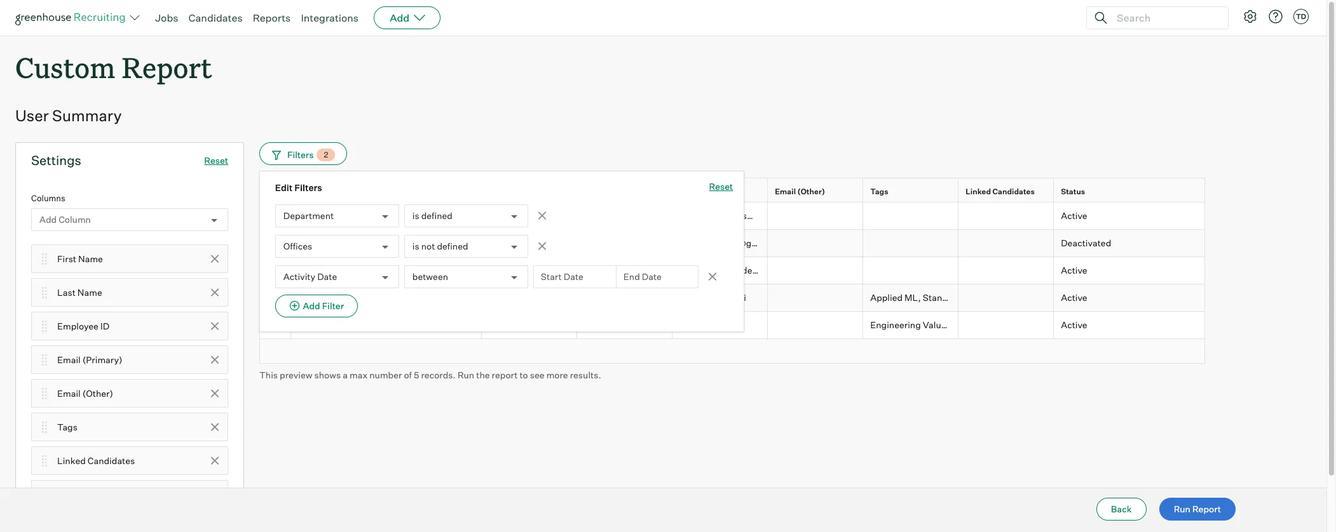 Task type: locate. For each thing, give the bounding box(es) containing it.
2 is from the top
[[412, 241, 419, 252]]

row group containing 1
[[259, 203, 1320, 339]]

0 vertical spatial first
[[298, 187, 316, 197]]

custom report
[[15, 48, 212, 86]]

records.
[[421, 370, 456, 381]]

this preview shows a max number of 5 records. run the report to see more results.
[[259, 370, 601, 381]]

1 horizontal spatial run
[[1174, 504, 1191, 515]]

0 vertical spatial standard
[[923, 292, 962, 303]]

1 horizontal spatial 2
[[324, 150, 328, 160]]

first right edit
[[298, 187, 316, 197]]

0 vertical spatial end
[[624, 272, 640, 282]]

1 vertical spatial status
[[57, 489, 84, 500]]

filters right filter image
[[287, 149, 314, 160]]

status
[[1061, 187, 1085, 197], [57, 489, 84, 500]]

reset link for edit filters
[[709, 181, 733, 195]]

(other) inside email (other) column header
[[798, 187, 825, 197]]

active right "front"
[[1061, 320, 1088, 331]]

1 vertical spatial linked
[[57, 456, 86, 466]]

first name up david
[[298, 187, 339, 197]]

1 horizontal spatial date
[[564, 272, 584, 282]]

1 vertical spatial adams
[[489, 265, 518, 276]]

2 horizontal spatial add
[[390, 11, 410, 24]]

1 vertical spatial (other)
[[82, 388, 113, 399]]

3 cell
[[259, 257, 291, 285]]

add inside add popup button
[[390, 11, 410, 24]]

1 vertical spatial email (primary)
[[57, 355, 122, 365]]

2 right filter image
[[324, 150, 328, 160]]

run right back
[[1174, 504, 1191, 515]]

td button
[[1291, 6, 1312, 27]]

1 vertical spatial screen,
[[1145, 320, 1177, 331]]

1 horizontal spatial reset
[[709, 181, 733, 192]]

1 horizontal spatial add
[[303, 301, 320, 312]]

1 horizontal spatial tags
[[870, 187, 889, 197]]

1 horizontal spatial report
[[1193, 504, 1221, 515]]

department
[[283, 211, 334, 222]]

meg.adams@adept.ai
[[680, 265, 771, 276]]

1 vertical spatial report
[[1193, 504, 1221, 515]]

0 vertical spatial report
[[122, 48, 212, 86]]

0 vertical spatial run
[[458, 370, 474, 381]]

linked
[[966, 187, 991, 197], [57, 456, 86, 466]]

first
[[298, 187, 316, 197], [57, 253, 76, 264]]

6 row from the top
[[259, 312, 1320, 339]]

reset left filter image
[[204, 155, 228, 166]]

1 vertical spatial 2
[[272, 238, 278, 249]]

email
[[680, 187, 701, 197], [775, 187, 796, 197], [57, 355, 81, 365], [57, 388, 81, 399]]

(primary)
[[702, 187, 739, 197], [82, 355, 122, 365]]

0 horizontal spatial status
[[57, 489, 84, 500]]

1 row from the top
[[259, 178, 1205, 205]]

3 active from the top
[[1061, 292, 1088, 303]]

row containing 4
[[259, 285, 1205, 312]]

linked inside linked candidates column header
[[966, 187, 991, 197]]

0 vertical spatial reset
[[204, 155, 228, 166]]

(primary) down id
[[82, 355, 122, 365]]

email (other) inside email (other) column header
[[775, 187, 825, 197]]

0 vertical spatial email (other)
[[775, 187, 825, 197]]

1 is from the top
[[412, 211, 419, 222]]

(primary) up david.abrahams@adept.ai
[[702, 187, 739, 197]]

0 horizontal spatial candidates
[[88, 456, 135, 466]]

this
[[259, 370, 278, 381]]

reports link
[[253, 11, 291, 24]]

email (other)
[[775, 187, 825, 197], [57, 388, 113, 399]]

5 row from the top
[[259, 285, 1205, 312]]

0 vertical spatial defined
[[421, 211, 453, 222]]

iñigo
[[298, 320, 319, 331]]

0 horizontal spatial end
[[624, 272, 640, 282]]

filter image
[[270, 150, 281, 160]]

email (primary) down the employee id
[[57, 355, 122, 365]]

back
[[1111, 504, 1132, 515]]

0 vertical spatial tags
[[870, 187, 889, 197]]

2 vertical spatial add
[[303, 301, 320, 312]]

edit
[[275, 183, 293, 193]]

(other)
[[798, 187, 825, 197], [82, 388, 113, 399]]

defined up is not defined
[[421, 211, 453, 222]]

edit filters
[[275, 183, 322, 193]]

jobs
[[155, 11, 178, 24]]

max
[[350, 370, 368, 381]]

greenhouse recruiting image
[[15, 10, 130, 25]]

sense,
[[996, 320, 1025, 331]]

coding, left 'system' on the right bottom of the page
[[1201, 320, 1233, 331]]

row containing 2
[[259, 230, 1205, 257]]

adams down abrahams
[[489, 238, 518, 249]]

table
[[259, 178, 1320, 364]]

1 horizontal spatial reset link
[[709, 181, 733, 195]]

0 vertical spatial status
[[1061, 187, 1085, 197]]

0 vertical spatial (other)
[[798, 187, 825, 197]]

reset link
[[204, 155, 228, 166], [709, 181, 733, 195]]

4 cell
[[259, 285, 291, 312]]

0 vertical spatial filters
[[287, 149, 314, 160]]

run inside button
[[1174, 504, 1191, 515]]

1 horizontal spatial linked candidates
[[966, 187, 1035, 197]]

name right "last"
[[77, 287, 102, 298]]

defined
[[421, 211, 453, 222], [437, 241, 468, 252]]

row
[[259, 178, 1205, 205], [259, 203, 1205, 230], [259, 230, 1205, 257], [259, 257, 1205, 285], [259, 285, 1205, 312], [259, 312, 1320, 339]]

number
[[370, 370, 402, 381]]

to
[[520, 370, 528, 381]]

1 horizontal spatial (primary)
[[702, 187, 739, 197]]

(primary) inside column header
[[702, 187, 739, 197]]

td button
[[1294, 9, 1309, 24]]

1 vertical spatial first
[[57, 253, 76, 264]]

name inside row
[[317, 187, 339, 197]]

2 horizontal spatial date
[[642, 272, 662, 282]]

linked candidates column header
[[959, 179, 1057, 205]]

1 vertical spatial linked candidates
[[57, 456, 135, 466]]

active up the 'engineering values & product sense, front end coding, standard screen, swe coding, swe system design'
[[1061, 292, 1088, 303]]

first inside table
[[298, 187, 316, 197]]

0 vertical spatial is
[[412, 211, 419, 222]]

1 cell
[[259, 203, 291, 230]]

tags column header
[[863, 179, 961, 205]]

1 vertical spatial tags
[[57, 422, 78, 433]]

screen,
[[964, 292, 996, 303], [1145, 320, 1177, 331]]

1 vertical spatial reset link
[[709, 181, 733, 195]]

rohan
[[298, 292, 325, 303]]

reset
[[204, 155, 228, 166], [709, 181, 733, 192]]

ml,
[[905, 292, 921, 303]]

system
[[1257, 320, 1289, 331]]

1 horizontal spatial status
[[1061, 187, 1085, 197]]

1 horizontal spatial screen,
[[1145, 320, 1177, 331]]

coding,
[[1070, 320, 1102, 331], [1201, 320, 1233, 331]]

linked candidates
[[966, 187, 1035, 197], [57, 456, 135, 466]]

0 vertical spatial add
[[390, 11, 410, 24]]

0 vertical spatial name
[[317, 187, 339, 197]]

td
[[1296, 12, 1307, 21]]

employee id
[[57, 321, 109, 332]]

2 adams from the top
[[489, 265, 518, 276]]

2
[[324, 150, 328, 160], [272, 238, 278, 249]]

first up "last"
[[57, 253, 76, 264]]

email (primary) column header
[[673, 179, 771, 205]]

product
[[961, 320, 995, 331]]

name up david
[[317, 187, 339, 197]]

date for activity date
[[317, 272, 337, 283]]

0 horizontal spatial date
[[317, 272, 337, 283]]

of
[[404, 370, 412, 381]]

add
[[390, 11, 410, 24], [39, 215, 57, 225], [303, 301, 320, 312]]

name up last name
[[78, 253, 103, 264]]

0 horizontal spatial (primary)
[[82, 355, 122, 365]]

0 horizontal spatial standard
[[923, 292, 962, 303]]

2 row from the top
[[259, 203, 1205, 230]]

0 horizontal spatial linked
[[57, 456, 86, 466]]

first name up last name
[[57, 253, 103, 264]]

settings
[[31, 153, 81, 169]]

configure image
[[1243, 9, 1258, 24]]

filters
[[287, 149, 314, 160], [295, 183, 322, 193]]

0 horizontal spatial email (primary)
[[57, 355, 122, 365]]

run left 'the'
[[458, 370, 474, 381]]

1 horizontal spatial first
[[298, 187, 316, 197]]

email (primary)
[[680, 187, 739, 197], [57, 355, 122, 365]]

0 vertical spatial reset link
[[204, 155, 228, 166]]

0 horizontal spatial first name
[[57, 253, 103, 264]]

1 horizontal spatial linked
[[966, 187, 991, 197]]

0 horizontal spatial add
[[39, 215, 57, 225]]

reset link left filter image
[[204, 155, 228, 166]]

id
[[100, 321, 109, 332]]

0 vertical spatial first name
[[298, 187, 339, 197]]

add for add
[[390, 11, 410, 24]]

0 vertical spatial candidates
[[189, 11, 243, 24]]

2 left offices
[[272, 238, 278, 249]]

adams left start
[[489, 265, 518, 276]]

0 horizontal spatial coding,
[[1070, 320, 1102, 331]]

1 active from the top
[[1061, 211, 1088, 221]]

report for run report
[[1193, 504, 1221, 515]]

add for add column
[[39, 215, 57, 225]]

1 vertical spatial reset
[[709, 181, 733, 192]]

user summary
[[15, 106, 122, 125]]

0 vertical spatial adams
[[489, 238, 518, 249]]

reset link up david.abrahams@adept.ai
[[709, 181, 733, 195]]

swe
[[998, 292, 1018, 303], [1179, 320, 1199, 331], [1235, 320, 1255, 331]]

0 horizontal spatial report
[[122, 48, 212, 86]]

tags inside column header
[[870, 187, 889, 197]]

2 date from the left
[[642, 272, 662, 282]]

email (primary) up david.abrahams@adept.ai
[[680, 187, 739, 197]]

1 horizontal spatial (other)
[[798, 187, 825, 197]]

1 horizontal spatial coding,
[[1201, 320, 1233, 331]]

2 coding, from the left
[[1201, 320, 1233, 331]]

1 coding, from the left
[[1070, 320, 1102, 331]]

1 vertical spatial standard
[[1104, 320, 1143, 331]]

defined right not at top
[[437, 241, 468, 252]]

0 vertical spatial screen,
[[964, 292, 996, 303]]

1 vertical spatial is
[[412, 241, 419, 252]]

coding, right "front"
[[1070, 320, 1102, 331]]

0 horizontal spatial email (other)
[[57, 388, 113, 399]]

cell
[[577, 203, 673, 230], [768, 203, 863, 230], [863, 203, 959, 230], [959, 203, 1054, 230], [577, 230, 673, 257], [768, 230, 863, 257], [863, 230, 959, 257], [959, 230, 1054, 257], [577, 257, 673, 285], [768, 257, 863, 285], [863, 257, 959, 285], [959, 257, 1054, 285], [482, 285, 577, 312], [577, 285, 673, 312], [768, 285, 863, 312], [959, 285, 1054, 312], [259, 312, 291, 339], [482, 312, 577, 339], [577, 312, 673, 339], [673, 312, 768, 339], [768, 312, 863, 339], [959, 312, 1054, 339]]

candidates
[[189, 11, 243, 24], [993, 187, 1035, 197], [88, 456, 135, 466]]

custom
[[15, 48, 115, 86]]

1 horizontal spatial candidates
[[189, 11, 243, 24]]

is
[[412, 211, 419, 222], [412, 241, 419, 252]]

tags
[[870, 187, 889, 197], [57, 422, 78, 433]]

4 row from the top
[[259, 257, 1205, 285]]

0 vertical spatial email (primary)
[[680, 187, 739, 197]]

active down deactivated
[[1061, 265, 1088, 276]]

add inside add filter button
[[303, 301, 320, 312]]

active
[[1061, 211, 1088, 221], [1061, 265, 1088, 276], [1061, 292, 1088, 303], [1061, 320, 1088, 331]]

first name inside table
[[298, 187, 339, 197]]

0 vertical spatial linked
[[966, 187, 991, 197]]

reset up david.abrahams@adept.ai
[[709, 181, 733, 192]]

active up deactivated
[[1061, 211, 1088, 221]]

is not defined
[[412, 241, 468, 252]]

column header
[[577, 179, 673, 202]]

more
[[547, 370, 568, 381]]

3 date from the left
[[317, 272, 337, 283]]

is left not at top
[[412, 241, 419, 252]]

name
[[317, 187, 339, 197], [78, 253, 103, 264], [77, 287, 102, 298]]

row group
[[259, 203, 1320, 339]]

0 vertical spatial linked candidates
[[966, 187, 1035, 197]]

3 row from the top
[[259, 230, 1205, 257]]

1 vertical spatial candidates
[[993, 187, 1035, 197]]

1 vertical spatial email (other)
[[57, 388, 113, 399]]

end
[[624, 272, 640, 282], [1051, 320, 1068, 331]]

1
[[273, 211, 277, 221]]

1 vertical spatial filters
[[295, 183, 322, 193]]

report
[[122, 48, 212, 86], [1193, 504, 1221, 515]]

2 horizontal spatial candidates
[[993, 187, 1035, 197]]

0 horizontal spatial swe
[[998, 292, 1018, 303]]

0 horizontal spatial 2
[[272, 238, 278, 249]]

is up is not defined
[[412, 211, 419, 222]]

2 active from the top
[[1061, 265, 1088, 276]]

report inside button
[[1193, 504, 1221, 515]]

1 horizontal spatial email (other)
[[775, 187, 825, 197]]

column
[[59, 215, 91, 225]]

1 vertical spatial add
[[39, 215, 57, 225]]

integrations
[[301, 11, 359, 24]]

1 date from the left
[[564, 272, 584, 282]]

iñigo cell
[[291, 312, 482, 339]]

add filter button
[[275, 295, 358, 318]]

1 adams from the top
[[489, 238, 518, 249]]

david
[[298, 211, 322, 221]]

0 vertical spatial 2
[[324, 150, 328, 160]]

1 horizontal spatial swe
[[1179, 320, 1199, 331]]

1 vertical spatial run
[[1174, 504, 1191, 515]]

preview
[[280, 370, 312, 381]]

0 horizontal spatial reset
[[204, 155, 228, 166]]

1 horizontal spatial email (primary)
[[680, 187, 739, 197]]

0 horizontal spatial run
[[458, 370, 474, 381]]

add filter
[[303, 301, 344, 312]]

filters right edit
[[295, 183, 322, 193]]

abrahams
[[489, 211, 532, 221]]

0 horizontal spatial reset link
[[204, 155, 228, 166]]

2 vertical spatial candidates
[[88, 456, 135, 466]]

0 vertical spatial (primary)
[[702, 187, 739, 197]]

the
[[476, 370, 490, 381]]



Task type: vqa. For each thing, say whether or not it's contained in the screenshot.


Task type: describe. For each thing, give the bounding box(es) containing it.
date for end date
[[642, 272, 662, 282]]

1 vertical spatial first name
[[57, 253, 103, 264]]

between
[[412, 272, 448, 283]]

3
[[272, 265, 278, 276]]

start date
[[541, 272, 584, 282]]

1 vertical spatial defined
[[437, 241, 468, 252]]

adams for meg.adams@adept.ai
[[489, 265, 518, 276]]

megadams40@gmail.com
[[680, 238, 790, 249]]

1 vertical spatial (primary)
[[82, 355, 122, 365]]

report for custom report
[[122, 48, 212, 86]]

front
[[1027, 320, 1049, 331]]

0 horizontal spatial first
[[57, 253, 76, 264]]

run report button
[[1159, 498, 1236, 521]]

4
[[272, 292, 278, 303]]

row containing first name
[[259, 178, 1205, 205]]

1 horizontal spatial standard
[[1104, 320, 1143, 331]]

Search text field
[[1114, 9, 1217, 27]]

offices
[[283, 241, 312, 252]]

results.
[[570, 370, 601, 381]]

applied
[[870, 292, 903, 303]]

user
[[15, 106, 49, 125]]

filter
[[322, 301, 344, 312]]

0 horizontal spatial linked candidates
[[57, 456, 135, 466]]

rohan@adept.ai
[[680, 292, 746, 303]]

reset for edit filters
[[709, 181, 733, 192]]

column header inside table
[[577, 179, 673, 202]]

start
[[541, 272, 562, 282]]

summary
[[52, 106, 122, 125]]

design
[[1291, 320, 1320, 331]]

last
[[57, 287, 76, 298]]

email (other) column header
[[768, 179, 866, 205]]

4 active from the top
[[1061, 320, 1088, 331]]

0 horizontal spatial (other)
[[82, 388, 113, 399]]

active for david.abrahams@adept.ai
[[1061, 211, 1088, 221]]

2 cell
[[259, 230, 291, 257]]

0 horizontal spatial tags
[[57, 422, 78, 433]]

values
[[923, 320, 951, 331]]

0 horizontal spatial screen,
[[964, 292, 996, 303]]

activity
[[283, 272, 315, 283]]

reports
[[253, 11, 291, 24]]

a
[[343, 370, 348, 381]]

end date
[[624, 272, 662, 282]]

engineering
[[870, 320, 921, 331]]

reset for settings
[[204, 155, 228, 166]]

adams for megadams40@gmail.com
[[489, 238, 518, 249]]

meg
[[298, 265, 317, 276]]

end inside row group
[[1051, 320, 1068, 331]]

&
[[953, 320, 959, 331]]

email (primary) inside column header
[[680, 187, 739, 197]]

row containing 1
[[259, 203, 1205, 230]]

candidates link
[[189, 11, 243, 24]]

activity date
[[283, 272, 337, 283]]

david.abrahams@adept.ai
[[680, 211, 789, 221]]

shows
[[314, 370, 341, 381]]

run report
[[1174, 504, 1221, 515]]

is for is not defined
[[412, 241, 419, 252]]

table containing 1
[[259, 178, 1320, 364]]

5
[[414, 370, 419, 381]]

jobs link
[[155, 11, 178, 24]]

deactivated
[[1061, 238, 1112, 249]]

2 inside cell
[[272, 238, 278, 249]]

active for rohan@adept.ai
[[1061, 292, 1088, 303]]

margaret
[[298, 238, 337, 249]]

coding
[[1020, 292, 1050, 303]]

row containing iñigo
[[259, 312, 1320, 339]]

add for add filter
[[303, 301, 320, 312]]

back button
[[1097, 498, 1147, 521]]

2 vertical spatial name
[[77, 287, 102, 298]]

applied ml, standard screen, swe coding
[[870, 292, 1050, 303]]

engineering values & product sense, front end coding, standard screen, swe coding, swe system design
[[870, 320, 1320, 331]]

report
[[492, 370, 518, 381]]

add column
[[39, 215, 91, 225]]

2 horizontal spatial swe
[[1235, 320, 1255, 331]]

is for is defined
[[412, 211, 419, 222]]

active for meg.adams@adept.ai
[[1061, 265, 1088, 276]]

last name
[[57, 287, 102, 298]]

integrations link
[[301, 11, 359, 24]]

is defined
[[412, 211, 453, 222]]

row containing 3
[[259, 257, 1205, 285]]

columns
[[31, 193, 65, 204]]

not
[[421, 241, 435, 252]]

add button
[[374, 6, 441, 29]]

employee
[[57, 321, 98, 332]]

see
[[530, 370, 545, 381]]

linked candidates inside column header
[[966, 187, 1035, 197]]

reset link for settings
[[204, 155, 228, 166]]

date for start date
[[564, 272, 584, 282]]

candidates inside column header
[[993, 187, 1035, 197]]

1 vertical spatial name
[[78, 253, 103, 264]]



